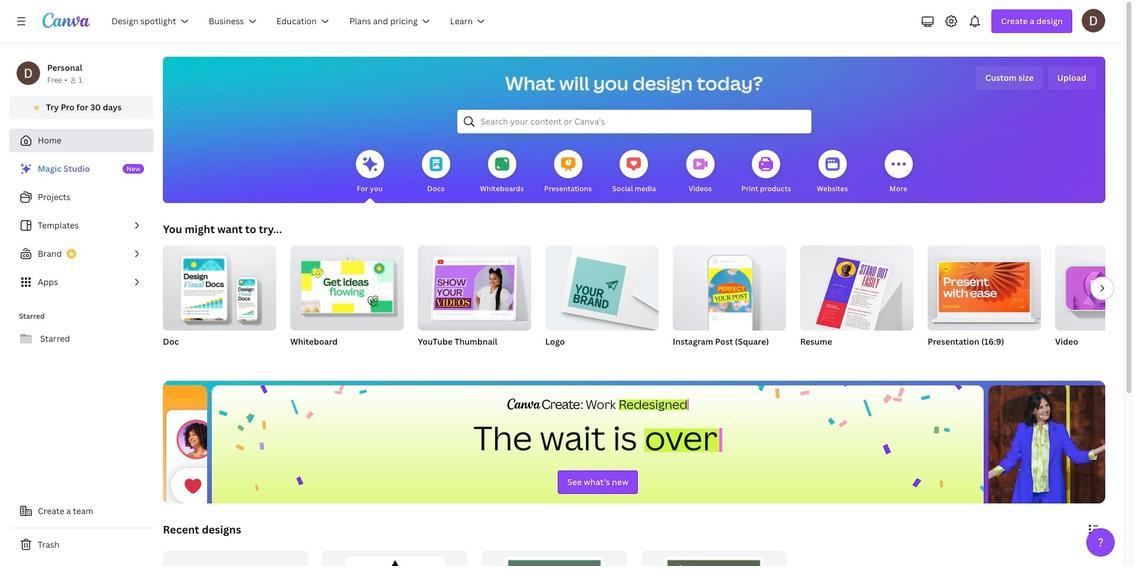 Task type: describe. For each thing, give the bounding box(es) containing it.
Search search field
[[481, 110, 788, 133]]

dirk hardpeck image
[[1082, 9, 1106, 32]]



Task type: locate. For each thing, give the bounding box(es) containing it.
list
[[9, 157, 154, 294]]

group
[[163, 246, 276, 363], [290, 246, 404, 363], [290, 246, 404, 331], [418, 246, 531, 363], [418, 246, 531, 331], [546, 246, 659, 363], [546, 246, 659, 331], [673, 246, 786, 363], [673, 246, 786, 331], [801, 246, 914, 363], [801, 246, 914, 336], [928, 246, 1042, 363], [928, 246, 1042, 331], [1056, 246, 1134, 363], [1056, 246, 1134, 331], [322, 551, 468, 566], [482, 551, 627, 566], [641, 551, 787, 566]]

None search field
[[457, 110, 812, 133]]

top level navigation element
[[104, 9, 498, 33]]



Task type: vqa. For each thing, say whether or not it's contained in the screenshot.
the 'Top level navigation' element
yes



